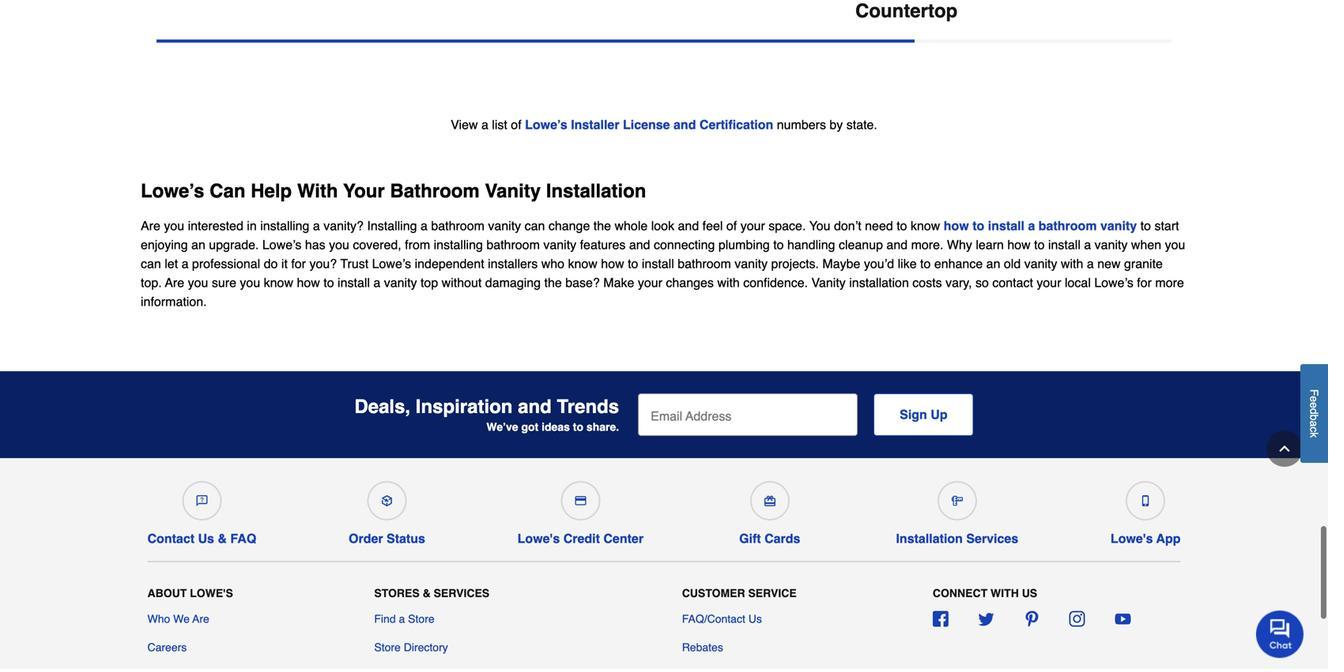 Task type: vqa. For each thing, say whether or not it's contained in the screenshot.
from
yes



Task type: locate. For each thing, give the bounding box(es) containing it.
your
[[741, 218, 765, 233], [638, 275, 663, 290], [1037, 275, 1061, 290]]

pickup image
[[381, 496, 393, 507]]

scrollbar
[[157, 39, 915, 43]]

the inside to start enjoying an upgrade. lowe's has you covered, from installing bathroom vanity features and connecting plumbing to handling cleanup and more. why learn how to install a vanity when you can let a professional do it for you? trust lowe's independent installers who know how to install bathroom vanity projects. maybe you'd like to enhance an old vanity with a new granite top. are you sure you know how to install a vanity top without damaging the base? make your changes with confidence. vanity installation costs vary, so contact your local lowe's for more information.
[[544, 275, 562, 290]]

and down are you interested in installing a vanity? installing a bathroom vanity can change the whole look and feel of your space. you don't need to know how to install a bathroom vanity
[[629, 237, 650, 252]]

vanity
[[488, 218, 521, 233], [1101, 218, 1137, 233], [543, 237, 577, 252], [1095, 237, 1128, 252], [735, 256, 768, 271], [1024, 256, 1057, 271], [384, 275, 417, 290]]

0 horizontal spatial the
[[544, 275, 562, 290]]

1 vertical spatial installing
[[434, 237, 483, 252]]

install down the connecting
[[642, 256, 674, 271]]

help
[[251, 180, 292, 202]]

you down vanity? at the left top of page
[[329, 237, 349, 252]]

like
[[898, 256, 917, 271]]

installing right in
[[260, 218, 310, 233]]

vary,
[[946, 275, 972, 290]]

1 vertical spatial the
[[544, 275, 562, 290]]

bathroom up local
[[1039, 218, 1097, 233]]

how up make
[[601, 256, 624, 271]]

installation
[[849, 275, 909, 290]]

lowe's
[[525, 117, 567, 132], [141, 180, 204, 202], [262, 237, 302, 252], [372, 256, 411, 271], [1095, 275, 1134, 290]]

vanity down list
[[485, 180, 541, 202]]

for right it
[[291, 256, 306, 271]]

youtube image
[[1115, 611, 1131, 627]]

to down space.
[[773, 237, 784, 252]]

a up has
[[313, 218, 320, 233]]

you?
[[310, 256, 337, 271]]

0 vertical spatial vanity
[[485, 180, 541, 202]]

professional
[[192, 256, 260, 271]]

to up when
[[1141, 218, 1151, 233]]

0 horizontal spatial of
[[511, 117, 522, 132]]

1 horizontal spatial installation
[[896, 532, 963, 546]]

are up information.
[[165, 275, 184, 290]]

1 vertical spatial &
[[423, 588, 431, 600]]

1 horizontal spatial your
[[741, 218, 765, 233]]

view a list of lowe's installer license and certification numbers by state.
[[451, 117, 878, 132]]

space.
[[769, 218, 806, 233]]

handling
[[787, 237, 835, 252]]

stores
[[374, 588, 420, 600]]

dimensions image
[[952, 496, 963, 507]]

with right the changes
[[717, 275, 740, 290]]

instagram image
[[1070, 611, 1085, 627]]

installation services link
[[896, 475, 1019, 546]]

0 vertical spatial &
[[218, 532, 227, 546]]

are right we
[[192, 613, 209, 626]]

learn
[[976, 237, 1004, 252]]

for down granite
[[1137, 275, 1152, 290]]

vanity left 'top'
[[384, 275, 417, 290]]

0 vertical spatial installation
[[546, 180, 646, 202]]

your left local
[[1037, 275, 1061, 290]]

vanity?
[[324, 218, 364, 233]]

services up connect with us
[[966, 532, 1019, 546]]

lowe's credit center
[[518, 532, 644, 546]]

vanity up installers
[[488, 218, 521, 233]]

covered,
[[353, 237, 401, 252]]

vanity up new
[[1095, 237, 1128, 252]]

0 horizontal spatial lowe's
[[190, 588, 233, 600]]

and inside the deals, inspiration and trends we've got ideas to share.
[[518, 396, 552, 418]]

a right let
[[182, 256, 189, 271]]

1 e from the top
[[1308, 396, 1321, 403]]

1 vertical spatial store
[[374, 641, 401, 654]]

a
[[481, 117, 489, 132], [313, 218, 320, 233], [421, 218, 428, 233], [1028, 218, 1035, 233], [1084, 237, 1091, 252], [182, 256, 189, 271], [1087, 256, 1094, 271], [373, 275, 381, 290], [1308, 421, 1321, 427], [399, 613, 405, 626]]

faq/contact
[[682, 613, 745, 626]]

1 horizontal spatial know
[[568, 256, 598, 271]]

to up make
[[628, 256, 638, 271]]

order status link
[[349, 475, 425, 546]]

how
[[944, 218, 969, 233], [1008, 237, 1031, 252], [601, 256, 624, 271], [297, 275, 320, 290]]

0 horizontal spatial services
[[434, 588, 490, 600]]

0 horizontal spatial us
[[198, 532, 214, 546]]

can left change
[[525, 218, 545, 233]]

to down how to install a bathroom vanity link
[[1034, 237, 1045, 252]]

1 vertical spatial for
[[1137, 275, 1152, 290]]

0 horizontal spatial with
[[717, 275, 740, 290]]

an left old
[[986, 256, 1001, 271]]

1 vertical spatial know
[[568, 256, 598, 271]]

us right contact
[[198, 532, 214, 546]]

1 horizontal spatial installing
[[434, 237, 483, 252]]

0 horizontal spatial for
[[291, 256, 306, 271]]

are you interested in installing a vanity? installing a bathroom vanity can change the whole look and feel of your space. you don't need to know how to install a bathroom vanity
[[141, 218, 1137, 233]]

0 vertical spatial store
[[408, 613, 435, 626]]

order
[[349, 532, 383, 546]]

a up the k
[[1308, 421, 1321, 427]]

services
[[966, 532, 1019, 546], [434, 588, 490, 600]]

1 vertical spatial vanity
[[812, 275, 846, 290]]

to right ideas in the left of the page
[[573, 421, 584, 434]]

you'd
[[864, 256, 894, 271]]

1 horizontal spatial services
[[966, 532, 1019, 546]]

1 vertical spatial us
[[749, 613, 762, 626]]

customer care image
[[196, 496, 207, 507]]

an down interested
[[191, 237, 205, 252]]

2 horizontal spatial are
[[192, 613, 209, 626]]

lowe's can help with your bathroom vanity installation
[[141, 180, 652, 202]]

lowe's down new
[[1095, 275, 1134, 290]]

scroll to top element
[[1267, 431, 1303, 467]]

chat invite button image
[[1256, 610, 1305, 659]]

with up local
[[1061, 256, 1084, 271]]

1 horizontal spatial store
[[408, 613, 435, 626]]

us down customer service
[[749, 613, 762, 626]]

how down you?
[[297, 275, 320, 290]]

with
[[991, 588, 1019, 600]]

connect with us
[[933, 588, 1037, 600]]

about
[[147, 588, 187, 600]]

and up the connecting
[[678, 218, 699, 233]]

installation
[[546, 180, 646, 202], [896, 532, 963, 546]]

to inside the deals, inspiration and trends we've got ideas to share.
[[573, 421, 584, 434]]

us for contact
[[198, 532, 214, 546]]

without
[[442, 275, 482, 290]]

1 horizontal spatial for
[[1137, 275, 1152, 290]]

of right feel
[[727, 218, 737, 233]]

base?
[[565, 275, 600, 290]]

of right list
[[511, 117, 522, 132]]

your
[[343, 180, 385, 202]]

maybe
[[823, 256, 861, 271]]

& left faq
[[218, 532, 227, 546]]

install up learn
[[988, 218, 1025, 233]]

find a store
[[374, 613, 435, 626]]

1 horizontal spatial vanity
[[812, 275, 846, 290]]

from
[[405, 237, 430, 252]]

lowe's for lowe's credit center
[[518, 532, 560, 546]]

faq
[[230, 532, 256, 546]]

2 vertical spatial know
[[264, 275, 293, 290]]

installing up independent
[[434, 237, 483, 252]]

you right sure
[[240, 275, 260, 290]]

sign up
[[900, 407, 948, 422]]

lowe's up who we are at the bottom of page
[[190, 588, 233, 600]]

how up why
[[944, 218, 969, 233]]

e up "d"
[[1308, 396, 1321, 403]]

know down it
[[264, 275, 293, 290]]

store
[[408, 613, 435, 626], [374, 641, 401, 654]]

up
[[931, 407, 948, 422]]

1 horizontal spatial us
[[749, 613, 762, 626]]

0 vertical spatial with
[[1061, 256, 1084, 271]]

costs
[[913, 275, 942, 290]]

lowe's left app
[[1111, 532, 1153, 546]]

to right like
[[920, 256, 931, 271]]

0 vertical spatial an
[[191, 237, 205, 252]]

change
[[549, 218, 590, 233]]

know up base? on the left
[[568, 256, 598, 271]]

a down covered,
[[373, 275, 381, 290]]

cards
[[765, 532, 800, 546]]

vanity down maybe at the right of the page
[[812, 275, 846, 290]]

0 vertical spatial the
[[594, 218, 611, 233]]

0 vertical spatial services
[[966, 532, 1019, 546]]

and right license
[[674, 117, 696, 132]]

old
[[1004, 256, 1021, 271]]

your up the plumbing
[[741, 218, 765, 233]]

deals,
[[355, 396, 410, 418]]

and
[[674, 117, 696, 132], [678, 218, 699, 233], [629, 237, 650, 252], [887, 237, 908, 252], [518, 396, 552, 418]]

installation up change
[[546, 180, 646, 202]]

don't
[[834, 218, 862, 233]]

vanity
[[485, 180, 541, 202], [812, 275, 846, 290]]

gift cards link
[[736, 475, 804, 546]]

lowe's left "credit"
[[518, 532, 560, 546]]

k
[[1308, 433, 1321, 438]]

you
[[164, 218, 184, 233], [329, 237, 349, 252], [1165, 237, 1186, 252], [188, 275, 208, 290], [240, 275, 260, 290]]

you left sure
[[188, 275, 208, 290]]

0 vertical spatial of
[[511, 117, 522, 132]]

vanity right old
[[1024, 256, 1057, 271]]

us
[[198, 532, 214, 546], [749, 613, 762, 626]]

in
[[247, 218, 257, 233]]

got
[[521, 421, 539, 434]]

0 vertical spatial are
[[141, 218, 160, 233]]

0 vertical spatial installing
[[260, 218, 310, 233]]

1 vertical spatial an
[[986, 256, 1001, 271]]

and up got
[[518, 396, 552, 418]]

&
[[218, 532, 227, 546], [423, 588, 431, 600]]

installation down "dimensions" image
[[896, 532, 963, 546]]

a right find at bottom
[[399, 613, 405, 626]]

more.
[[911, 237, 944, 252]]

sign up form
[[638, 394, 974, 436]]

granite
[[1124, 256, 1163, 271]]

can up top.
[[141, 256, 161, 271]]

1 horizontal spatial can
[[525, 218, 545, 233]]

lowe's up the enjoying
[[141, 180, 204, 202]]

0 horizontal spatial are
[[141, 218, 160, 233]]

an
[[191, 237, 205, 252], [986, 256, 1001, 271]]

1 vertical spatial services
[[434, 588, 490, 600]]

know up more.
[[911, 218, 940, 233]]

lowe's for lowe's app
[[1111, 532, 1153, 546]]

bathroom up independent
[[431, 218, 485, 233]]

do
[[264, 256, 278, 271]]

1 horizontal spatial an
[[986, 256, 1001, 271]]

0 vertical spatial for
[[291, 256, 306, 271]]

installer
[[571, 117, 620, 132]]

install down how to install a bathroom vanity link
[[1048, 237, 1081, 252]]

top.
[[141, 275, 162, 290]]

you up the enjoying
[[164, 218, 184, 233]]

2 horizontal spatial lowe's
[[1111, 532, 1153, 546]]

1 horizontal spatial are
[[165, 275, 184, 290]]

services up find a store "link"
[[434, 588, 490, 600]]

0 horizontal spatial an
[[191, 237, 205, 252]]

faq/contact us link
[[682, 611, 762, 627]]

you down start
[[1165, 237, 1186, 252]]

of
[[511, 117, 522, 132], [727, 218, 737, 233]]

local
[[1065, 275, 1091, 290]]

install down trust
[[338, 275, 370, 290]]

cleanup
[[839, 237, 883, 252]]

ideas
[[542, 421, 570, 434]]

lowe's down covered,
[[372, 256, 411, 271]]

a inside f e e d b a c k button
[[1308, 421, 1321, 427]]

2 horizontal spatial your
[[1037, 275, 1061, 290]]

0 vertical spatial can
[[525, 218, 545, 233]]

look
[[651, 218, 674, 233]]

0 vertical spatial know
[[911, 218, 940, 233]]

lowe's inside "link"
[[518, 532, 560, 546]]

installers
[[488, 256, 538, 271]]

e up "b"
[[1308, 403, 1321, 409]]

store down find at bottom
[[374, 641, 401, 654]]

the down who
[[544, 275, 562, 290]]

installing inside to start enjoying an upgrade. lowe's has you covered, from installing bathroom vanity features and connecting plumbing to handling cleanup and more. why learn how to install a vanity when you can let a professional do it for you? trust lowe's independent installers who know how to install bathroom vanity projects. maybe you'd like to enhance an old vanity with a new granite top. are you sure you know how to install a vanity top without damaging the base? make your changes with confidence. vanity installation costs vary, so contact your local lowe's for more information.
[[434, 237, 483, 252]]

0 vertical spatial us
[[198, 532, 214, 546]]

customer service
[[682, 588, 797, 600]]

f e e d b a c k button
[[1301, 365, 1328, 463]]

pinterest image
[[1024, 611, 1040, 627]]

& right stores in the left of the page
[[423, 588, 431, 600]]

to right need
[[897, 218, 907, 233]]

install
[[988, 218, 1025, 233], [1048, 237, 1081, 252], [642, 256, 674, 271], [338, 275, 370, 290]]

1 horizontal spatial of
[[727, 218, 737, 233]]

1 vertical spatial are
[[165, 275, 184, 290]]

your right make
[[638, 275, 663, 290]]

can
[[525, 218, 545, 233], [141, 256, 161, 271]]

service
[[748, 588, 797, 600]]

1 horizontal spatial lowe's
[[518, 532, 560, 546]]

vanity inside to start enjoying an upgrade. lowe's has you covered, from installing bathroom vanity features and connecting plumbing to handling cleanup and more. why learn how to install a vanity when you can let a professional do it for you? trust lowe's independent installers who know how to install bathroom vanity projects. maybe you'd like to enhance an old vanity with a new granite top. are you sure you know how to install a vanity top without damaging the base? make your changes with confidence. vanity installation costs vary, so contact your local lowe's for more information.
[[812, 275, 846, 290]]

0 horizontal spatial can
[[141, 256, 161, 271]]

the up 'features'
[[594, 218, 611, 233]]

information.
[[141, 294, 207, 309]]

1 vertical spatial can
[[141, 256, 161, 271]]

1 horizontal spatial with
[[1061, 256, 1084, 271]]

store down stores & services
[[408, 613, 435, 626]]

are up the enjoying
[[141, 218, 160, 233]]



Task type: describe. For each thing, give the bounding box(es) containing it.
1 vertical spatial installation
[[896, 532, 963, 546]]

make
[[603, 275, 634, 290]]

store directory
[[374, 641, 448, 654]]

trends
[[557, 396, 619, 418]]

top
[[421, 275, 438, 290]]

you
[[809, 218, 831, 233]]

state.
[[847, 117, 878, 132]]

bathroom up the changes
[[678, 256, 731, 271]]

to up learn
[[973, 218, 985, 233]]

more
[[1155, 275, 1184, 290]]

1 horizontal spatial the
[[594, 218, 611, 233]]

whole
[[615, 218, 648, 233]]

lowe's app
[[1111, 532, 1181, 546]]

lowe's app link
[[1111, 475, 1181, 546]]

us for faq/contact
[[749, 613, 762, 626]]

we've
[[487, 421, 518, 434]]

chevron up image
[[1277, 441, 1293, 457]]

who we are
[[147, 613, 209, 626]]

a inside find a store "link"
[[399, 613, 405, 626]]

who we are link
[[147, 611, 209, 627]]

customer
[[682, 588, 745, 600]]

confidence.
[[743, 275, 808, 290]]

let
[[165, 256, 178, 271]]

to down you?
[[324, 275, 334, 290]]

0 horizontal spatial know
[[264, 275, 293, 290]]

a up local
[[1084, 237, 1091, 252]]

vanity up when
[[1101, 218, 1137, 233]]

how up old
[[1008, 237, 1031, 252]]

can
[[210, 180, 245, 202]]

order status
[[349, 532, 425, 546]]

us
[[1022, 588, 1037, 600]]

how to install a bathroom vanity link
[[944, 218, 1137, 233]]

0 horizontal spatial &
[[218, 532, 227, 546]]

0 horizontal spatial installation
[[546, 180, 646, 202]]

1 vertical spatial of
[[727, 218, 737, 233]]

deals, inspiration and trends we've got ideas to share.
[[355, 396, 619, 434]]

rebates link
[[682, 640, 723, 656]]

bathroom up installers
[[486, 237, 540, 252]]

changes
[[666, 275, 714, 290]]

sign up button
[[874, 394, 974, 436]]

contact
[[147, 532, 195, 546]]

installing
[[367, 218, 417, 233]]

credit
[[563, 532, 600, 546]]

c
[[1308, 427, 1321, 433]]

0 horizontal spatial store
[[374, 641, 401, 654]]

0 horizontal spatial vanity
[[485, 180, 541, 202]]

when
[[1131, 237, 1162, 252]]

we
[[173, 613, 190, 626]]

gift cards
[[739, 532, 800, 546]]

who
[[541, 256, 565, 271]]

new
[[1098, 256, 1121, 271]]

numbers
[[777, 117, 826, 132]]

f e e d b a c k
[[1308, 390, 1321, 438]]

gift card image
[[764, 496, 775, 507]]

bathroom
[[390, 180, 480, 202]]

careers
[[147, 641, 187, 654]]

can inside to start enjoying an upgrade. lowe's has you covered, from installing bathroom vanity features and connecting plumbing to handling cleanup and more. why learn how to install a vanity when you can let a professional do it for you? trust lowe's independent installers who know how to install bathroom vanity projects. maybe you'd like to enhance an old vanity with a new granite top. are you sure you know how to install a vanity top without damaging the base? make your changes with confidence. vanity installation costs vary, so contact your local lowe's for more information.
[[141, 256, 161, 271]]

plumbing
[[719, 237, 770, 252]]

sign
[[900, 407, 927, 422]]

directory
[[404, 641, 448, 654]]

contact us & faq
[[147, 532, 256, 546]]

facebook image
[[933, 611, 949, 627]]

a left new
[[1087, 256, 1094, 271]]

lowe's credit center link
[[518, 475, 644, 546]]

features
[[580, 237, 626, 252]]

credit card image
[[575, 496, 586, 507]]

sure
[[212, 275, 236, 290]]

find a store link
[[374, 611, 435, 627]]

twitter image
[[978, 611, 994, 627]]

center
[[604, 532, 644, 546]]

contact us & faq link
[[147, 475, 256, 546]]

vanity up who
[[543, 237, 577, 252]]

store inside "link"
[[408, 613, 435, 626]]

trust
[[340, 256, 369, 271]]

a left list
[[481, 117, 489, 132]]

start
[[1155, 218, 1179, 233]]

2 e from the top
[[1308, 403, 1321, 409]]

careers link
[[147, 640, 187, 656]]

lowe's up it
[[262, 237, 302, 252]]

0 horizontal spatial installing
[[260, 218, 310, 233]]

who
[[147, 613, 170, 626]]

lowe's installer license and certification link
[[525, 117, 773, 132]]

upgrade.
[[209, 237, 259, 252]]

damaging
[[485, 275, 541, 290]]

projects.
[[771, 256, 819, 271]]

lowe's right list
[[525, 117, 567, 132]]

2 vertical spatial are
[[192, 613, 209, 626]]

1 vertical spatial with
[[717, 275, 740, 290]]

by
[[830, 117, 843, 132]]

certification
[[700, 117, 773, 132]]

a up contact
[[1028, 218, 1035, 233]]

independent
[[415, 256, 484, 271]]

with
[[297, 180, 338, 202]]

a up the from
[[421, 218, 428, 233]]

rebates
[[682, 641, 723, 654]]

are inside to start enjoying an upgrade. lowe's has you covered, from installing bathroom vanity features and connecting plumbing to handling cleanup and more. why learn how to install a vanity when you can let a professional do it for you? trust lowe's independent installers who know how to install bathroom vanity projects. maybe you'd like to enhance an old vanity with a new granite top. are you sure you know how to install a vanity top without damaging the base? make your changes with confidence. vanity installation costs vary, so contact your local lowe's for more information.
[[165, 275, 184, 290]]

Email Address email field
[[638, 394, 858, 436]]

vanity down the plumbing
[[735, 256, 768, 271]]

enhance
[[934, 256, 983, 271]]

why
[[947, 237, 972, 252]]

store directory link
[[374, 640, 448, 656]]

2 horizontal spatial know
[[911, 218, 940, 233]]

view
[[451, 117, 478, 132]]

0 horizontal spatial your
[[638, 275, 663, 290]]

1 horizontal spatial &
[[423, 588, 431, 600]]

mobile image
[[1140, 496, 1151, 507]]

app
[[1156, 532, 1181, 546]]

and up like
[[887, 237, 908, 252]]

find
[[374, 613, 396, 626]]

interested
[[188, 218, 243, 233]]

to start enjoying an upgrade. lowe's has you covered, from installing bathroom vanity features and connecting plumbing to handling cleanup and more. why learn how to install a vanity when you can let a professional do it for you? trust lowe's independent installers who know how to install bathroom vanity projects. maybe you'd like to enhance an old vanity with a new granite top. are you sure you know how to install a vanity top without damaging the base? make your changes with confidence. vanity installation costs vary, so contact your local lowe's for more information.
[[141, 218, 1186, 309]]

f
[[1308, 390, 1321, 396]]

connecting
[[654, 237, 715, 252]]

stores & services
[[374, 588, 490, 600]]



